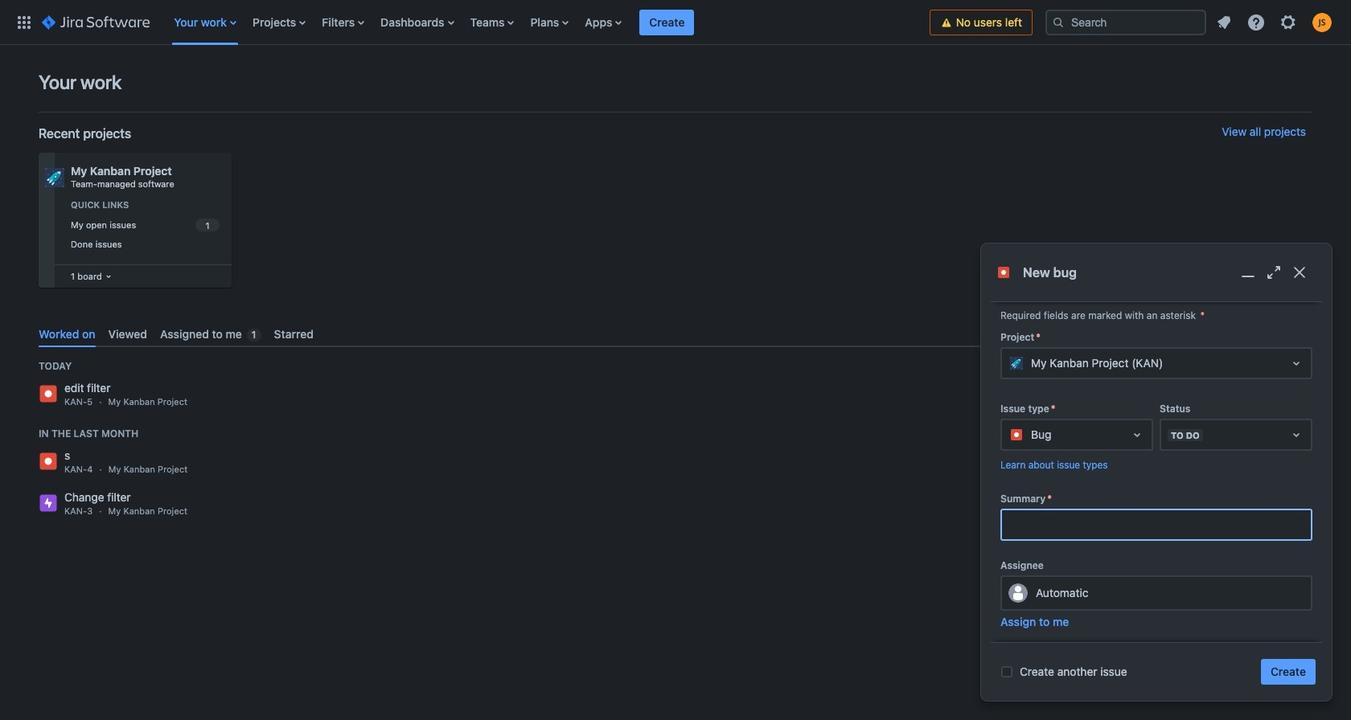 Task type: describe. For each thing, give the bounding box(es) containing it.
notifications image
[[1215, 12, 1234, 32]]

go full screen image
[[1264, 263, 1284, 282]]

help image
[[1247, 12, 1266, 32]]

settings image
[[1279, 12, 1298, 32]]

your profile and settings image
[[1313, 12, 1332, 32]]

2 open image from the top
[[1287, 426, 1306, 445]]

Search field
[[1046, 9, 1207, 35]]

search image
[[1052, 16, 1065, 29]]

1 horizontal spatial list
[[1210, 8, 1342, 37]]

discard changes and close image
[[1290, 263, 1309, 282]]

appswitcher icon image
[[14, 12, 34, 32]]



Task type: locate. For each thing, give the bounding box(es) containing it.
0 vertical spatial open image
[[1287, 354, 1306, 373]]

board image
[[102, 270, 115, 283]]

tab list
[[32, 321, 1313, 348]]

new bug image
[[997, 266, 1010, 279]]

1 open image from the top
[[1287, 354, 1306, 373]]

None text field
[[1002, 511, 1311, 539]]

None search field
[[1046, 9, 1207, 35]]

minimize image
[[1239, 263, 1258, 282]]

jira software image
[[42, 12, 150, 32], [42, 12, 150, 32]]

0 horizontal spatial list
[[166, 0, 930, 45]]

open image
[[1128, 426, 1147, 445]]

list item
[[640, 0, 695, 45]]

open image
[[1287, 354, 1306, 373], [1287, 426, 1306, 445]]

list
[[166, 0, 930, 45], [1210, 8, 1342, 37]]

primary element
[[10, 0, 930, 45]]

banner
[[0, 0, 1351, 45]]

1 vertical spatial open image
[[1287, 426, 1306, 445]]



Task type: vqa. For each thing, say whether or not it's contained in the screenshot.
Insert related to Insert Roadmap Planner
no



